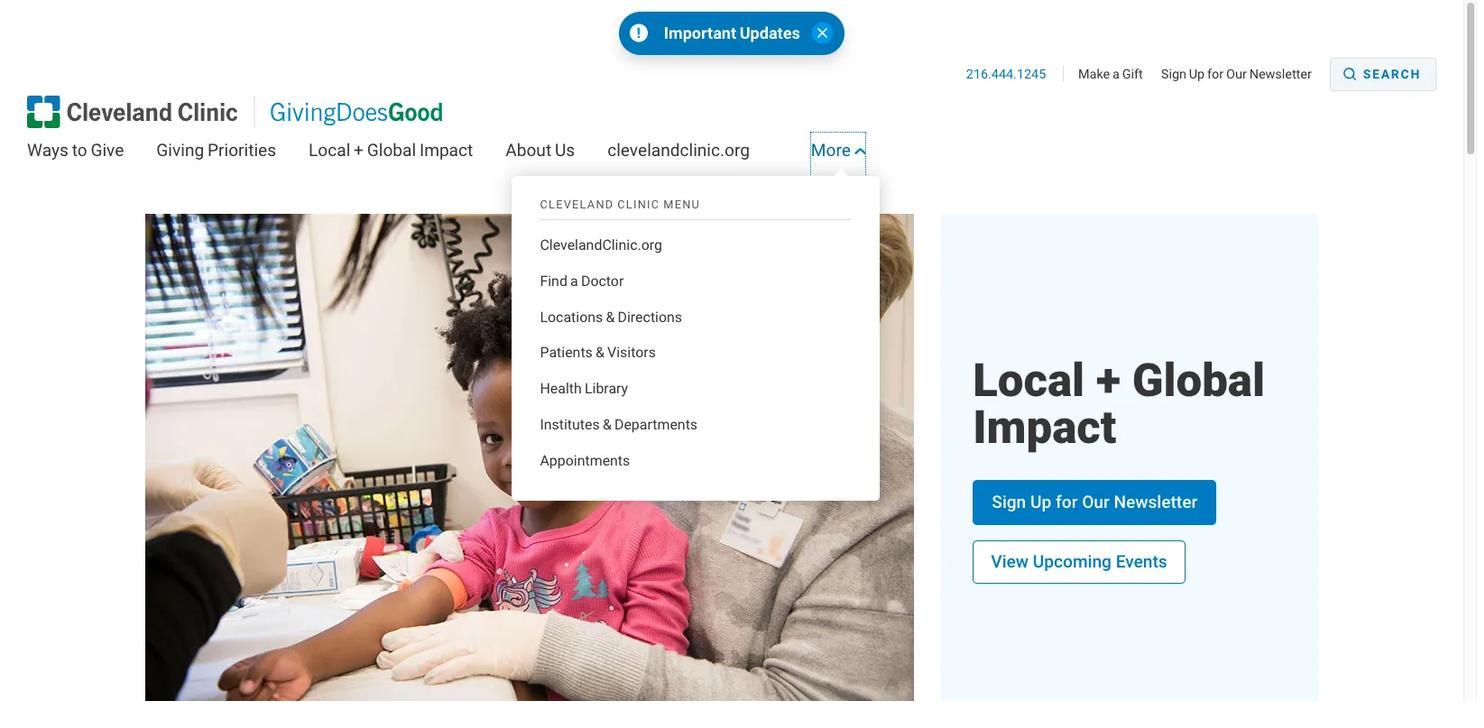 Task type: vqa. For each thing, say whether or not it's contained in the screenshot.
Primary
no



Task type: locate. For each thing, give the bounding box(es) containing it.
1 horizontal spatial impact
[[973, 401, 1117, 454]]

local + global impact
[[309, 139, 473, 161], [973, 354, 1265, 454]]

patients & visitors
[[540, 343, 656, 361]]

0 horizontal spatial local
[[309, 139, 350, 161]]

cleveland clinic giving does good logo image
[[27, 96, 442, 129]]

gift
[[1123, 66, 1143, 83]]

ways to give
[[27, 139, 124, 161]]

0 vertical spatial +
[[354, 139, 364, 161]]

library
[[585, 379, 628, 397]]

make
[[1079, 66, 1110, 83]]

1 vertical spatial +
[[1097, 354, 1121, 407]]

local
[[309, 139, 350, 161], [973, 354, 1085, 407]]

up up upcoming
[[1031, 492, 1052, 513]]

a left the gift
[[1113, 66, 1120, 83]]

menu
[[664, 197, 701, 211]]

1 vertical spatial for
[[1056, 492, 1078, 513]]

appointments link
[[540, 450, 851, 472]]

1 vertical spatial our
[[1082, 492, 1110, 513]]

1 vertical spatial sign up for our newsletter link
[[973, 480, 1217, 525]]

& for patients
[[596, 343, 605, 361]]

sign up the view
[[992, 492, 1027, 513]]

about us
[[506, 139, 575, 161]]

1 vertical spatial &
[[596, 343, 605, 361]]

1 horizontal spatial up
[[1189, 66, 1205, 83]]

global
[[367, 139, 416, 161], [1133, 354, 1265, 407]]

0 horizontal spatial sign
[[992, 492, 1027, 513]]

0 vertical spatial our
[[1227, 66, 1247, 83]]

& down the doctor
[[606, 307, 615, 325]]

sign up for our newsletter
[[1162, 66, 1312, 83], [992, 492, 1198, 513]]

0 horizontal spatial local + global impact
[[309, 139, 473, 161]]

sign up for our newsletter link
[[1162, 66, 1327, 83], [973, 480, 1217, 525]]

find
[[540, 271, 568, 289]]

giving priorities
[[156, 139, 276, 161]]

0 vertical spatial impact
[[420, 139, 473, 161]]

for
[[1208, 66, 1224, 83], [1056, 492, 1078, 513]]

sign
[[1162, 66, 1187, 83], [992, 492, 1027, 513]]

0 horizontal spatial our
[[1082, 492, 1110, 513]]

1 vertical spatial a
[[571, 271, 578, 289]]

1 vertical spatial sign up for our newsletter
[[992, 492, 1198, 513]]

0 horizontal spatial a
[[571, 271, 578, 289]]

clinic
[[618, 197, 660, 211]]

a right find
[[571, 271, 578, 289]]

directions
[[618, 307, 682, 325]]

0 vertical spatial &
[[606, 307, 615, 325]]

cleveland clinic menu
[[540, 197, 701, 211]]

0 horizontal spatial newsletter
[[1114, 492, 1198, 513]]

0 horizontal spatial up
[[1031, 492, 1052, 513]]

visitors
[[608, 343, 656, 361]]

giving
[[156, 139, 204, 161]]

find a doctor
[[540, 271, 624, 289]]

1 vertical spatial global
[[1133, 354, 1265, 407]]

for up upcoming
[[1056, 492, 1078, 513]]

for right the gift
[[1208, 66, 1224, 83]]

1 horizontal spatial a
[[1113, 66, 1120, 83]]

clevelandclinic.org link
[[540, 235, 851, 256]]

a
[[1113, 66, 1120, 83], [571, 271, 578, 289]]

0 horizontal spatial +
[[354, 139, 364, 161]]

health
[[540, 379, 582, 397]]

impact inside the local + global impact
[[973, 401, 1117, 454]]

0 vertical spatial up
[[1189, 66, 1205, 83]]

0 vertical spatial sign up for our newsletter
[[1162, 66, 1312, 83]]

0 vertical spatial sign
[[1162, 66, 1187, 83]]

0 vertical spatial a
[[1113, 66, 1120, 83]]

216.444.1245 link
[[967, 66, 1064, 83]]

menu arrow icon image
[[854, 147, 865, 156]]

1 vertical spatial local + global impact
[[973, 354, 1265, 454]]

up right the gift
[[1189, 66, 1205, 83]]

0 vertical spatial for
[[1208, 66, 1224, 83]]

1 horizontal spatial local + global impact
[[973, 354, 1265, 454]]

global inside local + global impact link
[[367, 139, 416, 161]]

0 vertical spatial global
[[367, 139, 416, 161]]

a for make
[[1113, 66, 1120, 83]]

newsletter
[[1250, 66, 1312, 83], [1114, 492, 1198, 513]]

local + global impact link
[[309, 133, 473, 180]]

2 vertical spatial &
[[603, 415, 612, 433]]

sign right the gift
[[1162, 66, 1187, 83]]

make a gift link
[[1079, 66, 1158, 83]]

1 horizontal spatial local
[[973, 354, 1085, 407]]

up
[[1189, 66, 1205, 83], [1031, 492, 1052, 513]]

1 horizontal spatial our
[[1227, 66, 1247, 83]]

clevelandclinic.org
[[540, 235, 662, 253]]

impact
[[420, 139, 473, 161], [973, 401, 1117, 454]]

+
[[354, 139, 364, 161], [1097, 354, 1121, 407]]

1 vertical spatial local
[[973, 354, 1085, 407]]

to
[[72, 139, 87, 161]]

1 vertical spatial newsletter
[[1114, 492, 1198, 513]]

our
[[1227, 66, 1247, 83], [1082, 492, 1110, 513]]

locations & directions
[[540, 307, 682, 325]]

important updates
[[664, 22, 800, 43]]

us
[[555, 139, 575, 161]]

& left visitors on the left of page
[[596, 343, 605, 361]]

give
[[91, 139, 124, 161]]

about
[[506, 139, 552, 161]]

0 vertical spatial sign up for our newsletter link
[[1162, 66, 1327, 83]]

1 vertical spatial impact
[[973, 401, 1117, 454]]

& down library
[[603, 415, 612, 433]]

a for find
[[571, 271, 578, 289]]

0 horizontal spatial impact
[[420, 139, 473, 161]]

0 horizontal spatial global
[[367, 139, 416, 161]]

ways to give link
[[27, 133, 124, 180]]

0 vertical spatial newsletter
[[1250, 66, 1312, 83]]

&
[[606, 307, 615, 325], [596, 343, 605, 361], [603, 415, 612, 433]]

sign up for our newsletter inside sign up for our newsletter link
[[992, 492, 1198, 513]]

doctor
[[581, 271, 624, 289]]

1 vertical spatial up
[[1031, 492, 1052, 513]]

216.444.1245
[[967, 66, 1049, 83]]

clevelandclinic.org
[[608, 139, 750, 161]]



Task type: describe. For each thing, give the bounding box(es) containing it.
view upcoming events link
[[973, 541, 1186, 584]]

cleveland
[[540, 197, 614, 211]]

1 horizontal spatial global
[[1133, 354, 1265, 407]]

important
[[664, 22, 737, 43]]

more
[[811, 139, 854, 161]]

institutes & departments link
[[540, 414, 851, 436]]

institutes & departments
[[540, 415, 698, 433]]

events
[[1116, 552, 1168, 573]]

health library
[[540, 379, 628, 397]]

our for bottom sign up for our newsletter link
[[1082, 492, 1110, 513]]

priorities
[[208, 139, 276, 161]]

sign up for our newsletter for bottom sign up for our newsletter link
[[992, 492, 1198, 513]]

make a gift
[[1079, 66, 1143, 83]]

search
[[1364, 66, 1422, 82]]

1 horizontal spatial newsletter
[[1250, 66, 1312, 83]]

appointments
[[540, 451, 630, 469]]

find a doctor link
[[540, 271, 851, 292]]

our for top sign up for our newsletter link
[[1227, 66, 1247, 83]]

1 horizontal spatial +
[[1097, 354, 1121, 407]]

& for institutes
[[603, 415, 612, 433]]

emergency icon image
[[630, 24, 648, 43]]

locations & directions link
[[540, 306, 851, 328]]

cleveland clinic nurse sits with young girl as she receives her shot. image
[[145, 214, 914, 701]]

departments
[[615, 415, 698, 433]]

0 vertical spatial local
[[309, 139, 350, 161]]

upcoming
[[1033, 552, 1112, 573]]

view upcoming events
[[991, 552, 1168, 573]]

clevelandclinic.org link
[[608, 133, 750, 180]]

0 vertical spatial local + global impact
[[309, 139, 473, 161]]

more link
[[811, 133, 865, 180]]

+ inside local + global impact link
[[354, 139, 364, 161]]

view
[[991, 552, 1029, 573]]

institutes
[[540, 415, 600, 433]]

important updates link
[[664, 22, 800, 43]]

patients
[[540, 343, 593, 361]]

health library link
[[540, 378, 851, 400]]

locations
[[540, 307, 603, 325]]

ways
[[27, 139, 68, 161]]

search link
[[1330, 58, 1437, 91]]

& for locations
[[606, 307, 615, 325]]

1 horizontal spatial sign
[[1162, 66, 1187, 83]]

patients & visitors link
[[540, 342, 851, 364]]

sign up for our newsletter for top sign up for our newsletter link
[[1162, 66, 1312, 83]]

1 horizontal spatial for
[[1208, 66, 1224, 83]]

impact inside local + global impact link
[[420, 139, 473, 161]]

0 horizontal spatial for
[[1056, 492, 1078, 513]]

about us link
[[506, 133, 575, 180]]

updates
[[740, 22, 800, 43]]

giving priorities link
[[156, 133, 276, 180]]

1 vertical spatial sign
[[992, 492, 1027, 513]]



